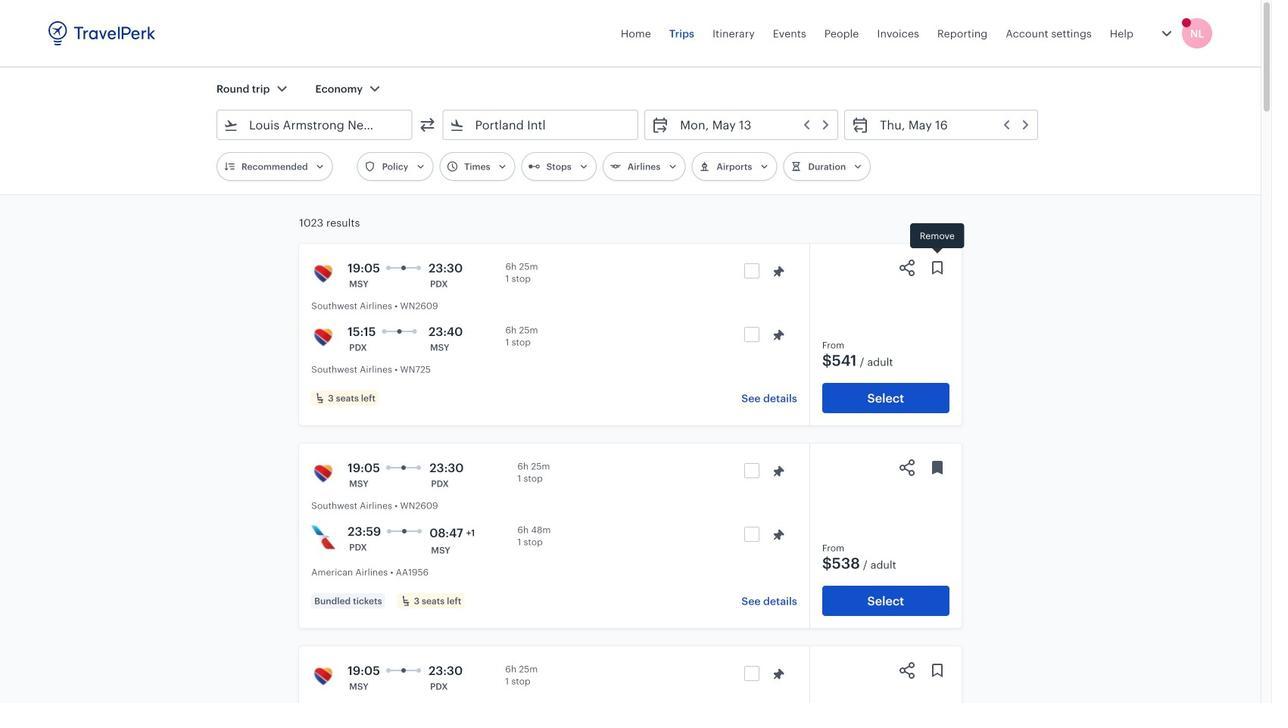 Task type: describe. For each thing, give the bounding box(es) containing it.
Depart field
[[670, 113, 832, 137]]

To search field
[[465, 113, 618, 137]]

Return field
[[870, 113, 1032, 137]]



Task type: vqa. For each thing, say whether or not it's contained in the screenshot.
Add first traveler search box
no



Task type: locate. For each thing, give the bounding box(es) containing it.
american airlines image
[[311, 526, 336, 550]]

0 vertical spatial southwest airlines image
[[311, 262, 336, 286]]

1 vertical spatial southwest airlines image
[[311, 326, 336, 350]]

From search field
[[238, 113, 392, 137]]

3 southwest airlines image from the top
[[311, 462, 336, 486]]

2 vertical spatial southwest airlines image
[[311, 462, 336, 486]]

tooltip
[[911, 223, 965, 256]]

2 southwest airlines image from the top
[[311, 326, 336, 350]]

southwest airlines image
[[311, 262, 336, 286], [311, 326, 336, 350], [311, 462, 336, 486]]

1 southwest airlines image from the top
[[311, 262, 336, 286]]

southwest airlines image
[[311, 665, 336, 689]]



